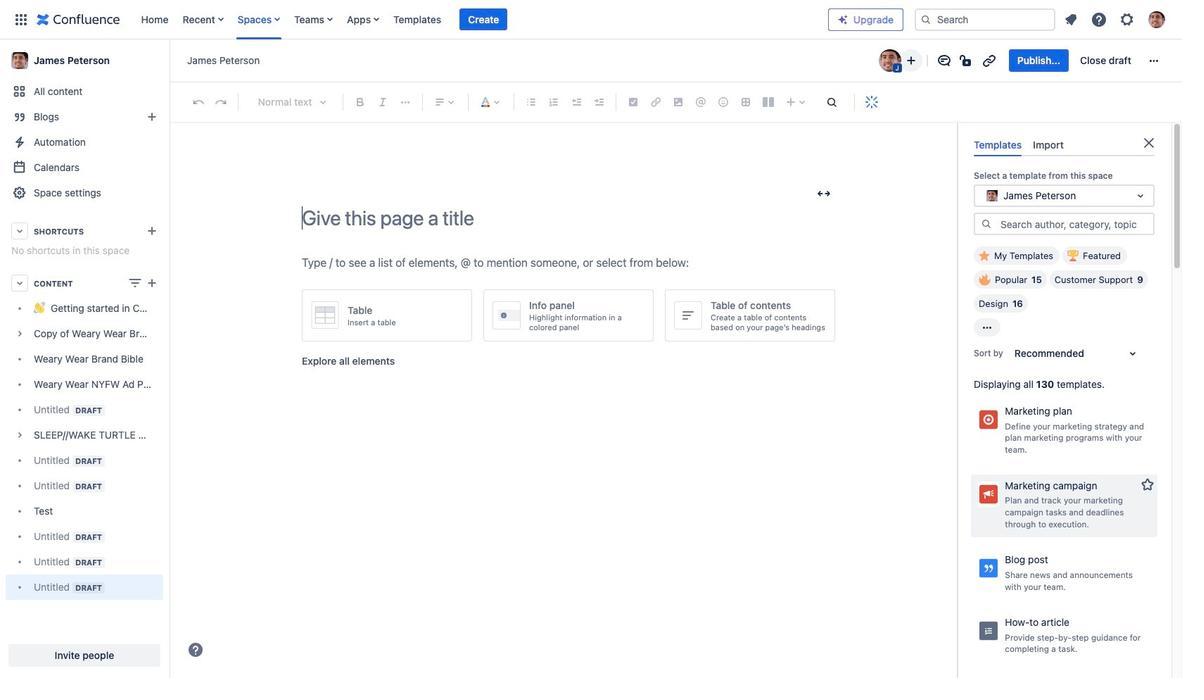 Task type: describe. For each thing, give the bounding box(es) containing it.
link ⌘k image
[[648, 94, 665, 111]]

more formatting image
[[397, 94, 414, 111]]

list for appswitcher icon
[[134, 0, 829, 39]]

emoji : image
[[715, 94, 732, 111]]

space element
[[0, 39, 169, 678]]

tree inside space element
[[6, 296, 163, 600]]

mention @ image
[[693, 94, 710, 111]]

invite to edit image
[[903, 52, 920, 69]]

add shortcut image
[[144, 222, 161, 239]]

indent tab image
[[591, 94, 608, 111]]

Give this page a title text field
[[302, 206, 837, 230]]

undo ⌘z image
[[190, 94, 207, 111]]

search icon image
[[982, 218, 993, 229]]

appswitcher icon image
[[13, 11, 30, 28]]

list formating group
[[520, 91, 610, 113]]

more image
[[1146, 52, 1163, 69]]

action item [] image
[[625, 94, 642, 111]]

your profile and preferences image
[[1149, 11, 1166, 28]]

table ⇧⌥t image
[[738, 94, 755, 111]]

make page full-width image
[[816, 185, 833, 202]]

help icon image
[[1091, 11, 1108, 28]]



Task type: vqa. For each thing, say whether or not it's contained in the screenshot.
Appswitcher Icon on the left top
yes



Task type: locate. For each thing, give the bounding box(es) containing it.
tree
[[6, 296, 163, 600]]

collapse sidebar image
[[153, 46, 184, 75]]

create a blog image
[[144, 108, 161, 125]]

find and replace image
[[824, 94, 841, 111]]

Search field
[[915, 8, 1056, 31]]

change view image
[[127, 275, 144, 292]]

search image
[[921, 14, 932, 25]]

banner
[[0, 0, 1183, 39]]

insert a table image
[[311, 302, 339, 329]]

copy link image
[[981, 52, 998, 69]]

settings icon image
[[1120, 11, 1136, 28]]

0 horizontal spatial list
[[134, 0, 829, 39]]

confluence image
[[37, 11, 120, 28], [37, 11, 120, 28]]

global element
[[8, 0, 829, 39]]

premium image
[[838, 14, 849, 25]]

1 horizontal spatial list
[[1059, 7, 1174, 32]]

numbered list ⌘⇧7 image
[[546, 94, 563, 111]]

bullet list ⌘⇧8 image
[[523, 94, 540, 111]]

layouts image
[[760, 94, 777, 111]]

list
[[134, 0, 829, 39], [1059, 7, 1174, 32]]

notification icon image
[[1063, 11, 1080, 28]]

Main content area, start typing to enter text. text field
[[302, 253, 837, 273]]

no restrictions image
[[959, 52, 976, 69]]

list for premium icon
[[1059, 7, 1174, 32]]

tab list
[[969, 133, 1161, 156]]

open image
[[1133, 187, 1150, 204]]

outdent ⇧tab image
[[568, 94, 585, 111]]

text formatting group
[[349, 91, 417, 113]]

Search author, category, topic field
[[997, 214, 1154, 234]]

close templates and import image
[[1141, 134, 1158, 151]]

insert a table of contents based on your page image
[[675, 302, 703, 330]]

redo ⌘⇧z image
[[213, 94, 230, 111]]

create a page image
[[144, 275, 161, 292]]

add image, video, or file image
[[670, 94, 687, 111]]

insert an info panel to highlight information in a colored panel image
[[493, 302, 521, 330]]

help image
[[187, 641, 204, 658]]

italic ⌘i image
[[375, 94, 391, 111]]

bold ⌘b image
[[352, 94, 369, 111]]

group
[[1010, 49, 1141, 72]]

comment icon image
[[936, 52, 953, 69]]

None search field
[[915, 8, 1056, 31]]

list item
[[460, 8, 508, 31]]

None text field
[[984, 189, 987, 203]]

list item inside list
[[460, 8, 508, 31]]



